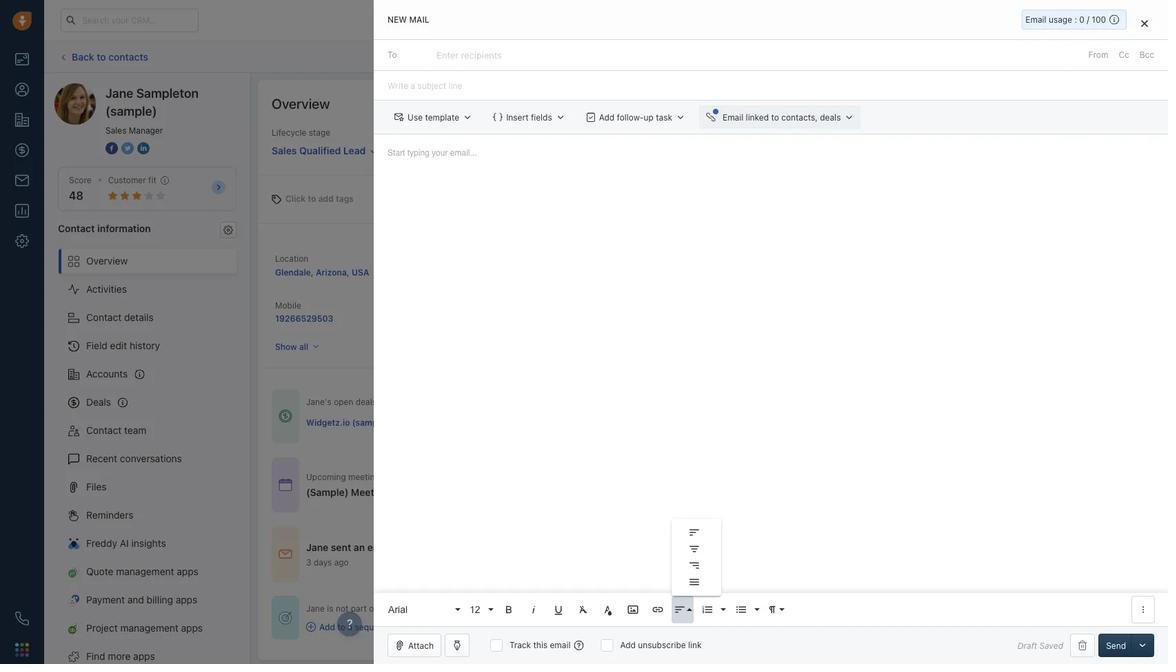Task type: vqa. For each thing, say whether or not it's contained in the screenshot.
$ 0
no



Task type: locate. For each thing, give the bounding box(es) containing it.
container_wx8msf4aqz5i3rn1 image left a
[[306, 623, 316, 632]]

files
[[86, 482, 107, 493]]

(sample) down open at the bottom left of the page
[[352, 418, 388, 428]]

1 vertical spatial jane
[[306, 542, 329, 554]]

email for email linked to contacts, deals
[[723, 113, 744, 122]]

0 vertical spatial container_wx8msf4aqz5i3rn1 image
[[279, 410, 292, 424]]

align left image
[[688, 527, 701, 539]]

add for add follow-up task
[[599, 112, 615, 122]]

sales up facebook circled icon
[[106, 126, 127, 135]]

freddy ai insights
[[86, 538, 166, 550]]

1 horizontal spatial nov,
[[554, 472, 571, 482]]

0 vertical spatial deal
[[1076, 52, 1092, 62]]

apps right billing
[[176, 595, 197, 606]]

2 vertical spatial jane
[[306, 605, 325, 614]]

up
[[644, 112, 654, 122]]

1 vertical spatial container_wx8msf4aqz5i3rn1 image
[[279, 548, 292, 562]]

2 vertical spatial contact
[[86, 425, 122, 437]]

1 horizontal spatial sales
[[272, 145, 297, 156]]

1 horizontal spatial deals
[[820, 113, 841, 122]]

project management apps
[[86, 623, 203, 635]]

phone image
[[15, 612, 29, 626]]

add
[[1058, 52, 1074, 62], [599, 112, 615, 122], [319, 623, 335, 632], [620, 641, 636, 651]]

add left follow-
[[599, 112, 615, 122]]

jane
[[106, 86, 133, 100], [306, 542, 329, 554], [306, 605, 325, 614]]

jane sent an email 3 days ago
[[306, 542, 392, 568]]

overview up activities
[[86, 256, 128, 267]]

sales down lifecycle
[[272, 145, 297, 156]]

all
[[299, 342, 308, 352]]

1 vertical spatial email
[[723, 113, 744, 122]]

add follow-up task button
[[579, 106, 692, 129], [579, 106, 692, 129]]

align center image
[[688, 543, 701, 556]]

sequence.
[[418, 605, 458, 614]]

0 horizontal spatial email
[[367, 542, 392, 554]]

nov,
[[425, 472, 442, 482], [554, 472, 571, 482]]

1 vertical spatial email
[[550, 641, 571, 651]]

application containing arial
[[374, 134, 1168, 627]]

contact up the recent
[[86, 425, 122, 437]]

from
[[467, 472, 485, 482]]

close image
[[1141, 19, 1148, 27]]

apps for quote management apps
[[177, 567, 199, 578]]

upcoming
[[306, 472, 346, 482]]

widgetz.io (sample)
[[306, 418, 388, 428]]

12
[[470, 605, 480, 616]]

glendale, arizona, usa link
[[275, 268, 369, 277]]

1 horizontal spatial (sample)
[[352, 418, 388, 428]]

1 vertical spatial overview
[[86, 256, 128, 267]]

1 nov, from the left
[[425, 472, 442, 482]]

email
[[1026, 15, 1047, 24], [723, 113, 744, 122]]

add for add to a sequence
[[319, 623, 335, 632]]

0 horizontal spatial new
[[388, 15, 407, 24]]

:
[[1075, 15, 1077, 24]]

text color image
[[602, 604, 615, 617]]

widgetz.io (sample) link
[[306, 417, 388, 429]]

nov, right 13
[[425, 472, 442, 482]]

tags
[[336, 194, 354, 204]]

management up 'payment and billing apps'
[[116, 567, 174, 578]]

arial
[[388, 605, 408, 616]]

of
[[369, 605, 377, 614]]

usage
[[1049, 15, 1073, 24]]

1 vertical spatial (sample)
[[352, 418, 388, 428]]

overview up lifecycle stage
[[272, 95, 330, 111]]

ai
[[120, 538, 129, 550]]

12 button
[[465, 597, 495, 624]]

freddy
[[86, 538, 117, 550]]

contact information
[[58, 223, 151, 234]]

sales
[[395, 605, 415, 614]]

0 vertical spatial deals
[[820, 113, 841, 122]]

jane down contacts
[[106, 86, 133, 100]]

jane for jane sent an email 3 days ago
[[306, 542, 329, 554]]

0 horizontal spatial (sample)
[[106, 103, 157, 118]]

email left linked
[[723, 113, 744, 122]]

activities
[[86, 284, 127, 295]]

information
[[97, 223, 151, 234]]

0 vertical spatial jane
[[106, 86, 133, 100]]

container_wx8msf4aqz5i3rn1 image left widgetz.io
[[279, 410, 292, 424]]

2 container_wx8msf4aqz5i3rn1 image from the top
[[279, 612, 292, 625]]

a
[[348, 623, 353, 632]]

add deal button
[[1037, 45, 1099, 69]]

(sample) up sales manager
[[106, 103, 157, 118]]

1 vertical spatial new
[[466, 147, 484, 157]]

sales qualified lead link
[[272, 139, 378, 158]]

to for back to contacts
[[97, 51, 106, 62]]

0 vertical spatial sales
[[106, 126, 127, 135]]

task
[[656, 112, 672, 122]]

location
[[275, 254, 309, 263]]

1 horizontal spatial 2023
[[574, 472, 594, 482]]

1 horizontal spatial deal
[[1076, 52, 1092, 62]]

apps up 'payment and billing apps'
[[177, 567, 199, 578]]

back to contacts link
[[58, 46, 149, 68]]

not
[[336, 605, 349, 614]]

0 vertical spatial email
[[1026, 15, 1047, 24]]

apps down 'payment and billing apps'
[[181, 623, 203, 635]]

insert link (⌘k) image
[[652, 604, 664, 617]]

48
[[69, 189, 83, 203]]

attach
[[408, 641, 434, 651]]

contact team
[[86, 425, 146, 437]]

score 48
[[69, 176, 92, 203]]

1 horizontal spatial overview
[[272, 95, 330, 111]]

email left usage
[[1026, 15, 1047, 24]]

to left wed
[[513, 472, 521, 482]]

team
[[124, 425, 146, 437]]

meeting
[[351, 487, 389, 499]]

open
[[334, 398, 353, 407]]

and
[[127, 595, 144, 606]]

to right linked
[[771, 113, 779, 122]]

2023 up discussion
[[444, 472, 465, 482]]

nov, right 15
[[554, 472, 571, 482]]

0 vertical spatial contact
[[58, 223, 95, 234]]

location glendale, arizona, usa
[[275, 254, 369, 277]]

field edit history
[[86, 340, 160, 352]]

jane up "days"
[[306, 542, 329, 554]]

container_wx8msf4aqz5i3rn1 image left 3
[[279, 548, 292, 562]]

to inside button
[[771, 113, 779, 122]]

2 vertical spatial container_wx8msf4aqz5i3rn1 image
[[306, 623, 316, 632]]

1 vertical spatial deals
[[356, 398, 377, 407]]

1 vertical spatial container_wx8msf4aqz5i3rn1 image
[[279, 612, 292, 625]]

to
[[388, 50, 397, 60]]

application
[[374, 134, 1168, 627]]

meeting
[[348, 472, 380, 482]]

container_wx8msf4aqz5i3rn1 image
[[279, 410, 292, 424], [279, 548, 292, 562], [306, 623, 316, 632]]

mng settings image
[[223, 225, 233, 235]]

email
[[367, 542, 392, 554], [550, 641, 571, 651]]

deal down wed
[[520, 487, 539, 499]]

19266529503
[[275, 314, 333, 324]]

(sample) inside widgetz.io (sample) link
[[352, 418, 388, 428]]

freshworks switcher image
[[15, 644, 29, 657]]

email inside button
[[723, 113, 744, 122]]

add unsubscribe link
[[620, 641, 702, 651]]

0 horizontal spatial nov,
[[425, 472, 442, 482]]

recent conversations
[[86, 454, 182, 465]]

sent
[[331, 542, 351, 554]]

sales for sales qualified lead
[[272, 145, 297, 156]]

to left a
[[337, 623, 346, 632]]

add left unsubscribe
[[620, 641, 636, 651]]

fields
[[531, 113, 552, 122]]

2 2023 from the left
[[574, 472, 594, 482]]

1 2023 from the left
[[444, 472, 465, 482]]

dialog
[[374, 0, 1168, 665]]

deal down 0
[[1076, 52, 1092, 62]]

jane left is
[[306, 605, 325, 614]]

0 horizontal spatial 2023
[[444, 472, 465, 482]]

1 vertical spatial contact
[[86, 312, 122, 324]]

contact details
[[86, 312, 154, 324]]

reminders
[[86, 510, 133, 521]]

container_wx8msf4aqz5i3rn1 image left is
[[279, 612, 292, 625]]

15
[[543, 472, 552, 482]]

contact down activities
[[86, 312, 122, 324]]

jane's
[[306, 398, 332, 407]]

0 horizontal spatial email
[[723, 113, 744, 122]]

email inside jane sent an email 3 days ago
[[367, 542, 392, 554]]

paragraph format image
[[766, 604, 779, 617]]

sales
[[106, 126, 127, 135], [272, 145, 297, 156]]

apps right more
[[133, 651, 155, 663]]

jane is not part of any sales sequence.
[[306, 605, 458, 614]]

1 horizontal spatial new
[[466, 147, 484, 157]]

new down use template dropdown button
[[466, 147, 484, 157]]

new left mail
[[388, 15, 407, 24]]

contact for contact team
[[86, 425, 122, 437]]

linked
[[746, 113, 769, 122]]

0 vertical spatial container_wx8msf4aqz5i3rn1 image
[[279, 478, 292, 492]]

0 horizontal spatial sales
[[106, 126, 127, 135]]

management for quote
[[116, 567, 174, 578]]

add inside button
[[1058, 52, 1074, 62]]

Search your CRM... text field
[[61, 9, 199, 32]]

to right back
[[97, 51, 106, 62]]

0 vertical spatial new
[[388, 15, 407, 24]]

project
[[86, 623, 118, 635]]

1 horizontal spatial email
[[550, 641, 571, 651]]

1 horizontal spatial email
[[1026, 15, 1047, 24]]

to
[[97, 51, 106, 62], [771, 113, 779, 122], [308, 194, 316, 204], [513, 472, 521, 482], [337, 623, 346, 632]]

add deal
[[1058, 52, 1092, 62]]

email right this
[[550, 641, 571, 651]]

container_wx8msf4aqz5i3rn1 image inside add to a sequence link
[[306, 623, 316, 632]]

recent
[[86, 454, 117, 465]]

add for add deal
[[1058, 52, 1074, 62]]

1 vertical spatial sales
[[272, 145, 297, 156]]

jane inside jane sent an email 3 days ago
[[306, 542, 329, 554]]

(sample) inside jane sampleton (sample)
[[106, 103, 157, 118]]

add down is
[[319, 623, 335, 632]]

container_wx8msf4aqz5i3rn1 image
[[279, 478, 292, 492], [279, 612, 292, 625]]

2023
[[444, 472, 465, 482], [574, 472, 594, 482]]

final
[[398, 487, 418, 499]]

arizona,
[[316, 268, 350, 277]]

0 horizontal spatial deal
[[520, 487, 539, 499]]

2023 left at
[[574, 472, 594, 482]]

container_wx8msf4aqz5i3rn1 image for jane is not part of any sales sequence.
[[279, 612, 292, 625]]

deals right open at the bottom left of the page
[[356, 398, 377, 407]]

deals right contacts, on the top right of the page
[[820, 113, 841, 122]]

sequence
[[355, 623, 393, 632]]

unordered list image
[[735, 604, 748, 617]]

insert
[[506, 113, 529, 122]]

0 vertical spatial email
[[367, 542, 392, 554]]

add left from
[[1058, 52, 1074, 62]]

the
[[502, 487, 517, 499]]

container_wx8msf4aqz5i3rn1 image left upcoming
[[279, 478, 292, 492]]

0 vertical spatial management
[[116, 567, 174, 578]]

management down 'payment and billing apps'
[[120, 623, 178, 635]]

show all
[[275, 342, 308, 352]]

this
[[533, 641, 548, 651]]

0 vertical spatial (sample)
[[106, 103, 157, 118]]

1 vertical spatial management
[[120, 623, 178, 635]]

email right an
[[367, 542, 392, 554]]

jane inside jane sampleton (sample)
[[106, 86, 133, 100]]

contact down 48
[[58, 223, 95, 234]]

to left the add on the top left of the page
[[308, 194, 316, 204]]

sales qualified lead
[[272, 145, 366, 156]]

1 container_wx8msf4aqz5i3rn1 image from the top
[[279, 478, 292, 492]]

1 vertical spatial deal
[[520, 487, 539, 499]]

new
[[388, 15, 407, 24], [466, 147, 484, 157]]

apps for find more apps
[[133, 651, 155, 663]]



Task type: describe. For each thing, give the bounding box(es) containing it.
clear formatting image
[[577, 604, 590, 617]]

email image
[[1032, 15, 1041, 26]]

Enter recipients text field
[[437, 44, 505, 66]]

customize
[[1062, 99, 1103, 108]]

twitter circled image
[[121, 141, 134, 156]]

at
[[596, 472, 604, 482]]

new link
[[410, 144, 533, 161]]

email usage : 0 / 100
[[1026, 15, 1106, 24]]

underline (⌘u) image
[[553, 604, 565, 617]]

new for new
[[466, 147, 484, 157]]

send
[[1106, 641, 1126, 651]]

track
[[510, 641, 531, 651]]

use template button
[[388, 106, 479, 129]]

to for click to add tags
[[308, 194, 316, 204]]

unsubscribe
[[638, 641, 686, 651]]

field
[[86, 340, 107, 352]]

to inside upcoming meeting on mon 13 nov, 2023 from 23:30 to wed 15 nov, 2023 at 00:00 (sample) meeting - final discussion about the deal
[[513, 472, 521, 482]]

quote
[[86, 567, 113, 578]]

stage
[[309, 128, 330, 138]]

100
[[1092, 15, 1106, 24]]

is
[[327, 605, 334, 614]]

customer
[[108, 176, 146, 185]]

click to add tags
[[286, 194, 354, 204]]

13
[[414, 472, 423, 482]]

customize overview
[[1062, 99, 1140, 108]]

an
[[354, 542, 365, 554]]

23:30
[[488, 472, 511, 482]]

00:00
[[606, 472, 630, 482]]

(sample)
[[306, 487, 349, 499]]

discussion
[[421, 487, 470, 499]]

qualified
[[299, 145, 341, 156]]

jane for jane sampleton (sample)
[[106, 86, 133, 100]]

email linked to contacts, deals button
[[699, 106, 861, 129]]

0 horizontal spatial deals
[[356, 398, 377, 407]]

dialog containing arial
[[374, 0, 1168, 665]]

score
[[69, 176, 92, 185]]

deal inside button
[[1076, 52, 1092, 62]]

0 vertical spatial overview
[[272, 95, 330, 111]]

email for email usage : 0 / 100
[[1026, 15, 1047, 24]]

19266529503 link
[[275, 314, 333, 324]]

to for add to a sequence
[[337, 623, 346, 632]]

jane's open deals
[[306, 398, 377, 407]]

apps for project management apps
[[181, 623, 203, 635]]

contact for contact details
[[86, 312, 122, 324]]

phone element
[[8, 606, 36, 633]]

saved
[[1040, 641, 1064, 651]]

track this email
[[510, 641, 571, 651]]

mon
[[394, 472, 411, 482]]

template
[[425, 113, 459, 122]]

container_wx8msf4aqz5i3rn1 image for upcoming meeting on mon 13 nov, 2023 from 23:30 to wed 15 nov, 2023 at 00:00
[[279, 478, 292, 492]]

payment and billing apps
[[86, 595, 197, 606]]

jane sampleton (sample)
[[106, 86, 199, 118]]

add to a sequence
[[319, 623, 393, 632]]

customize overview button
[[1041, 94, 1148, 113]]

widgetz.io
[[306, 418, 350, 428]]

sales for sales manager
[[106, 126, 127, 135]]

show
[[275, 342, 297, 352]]

ago
[[334, 558, 349, 568]]

deal inside upcoming meeting on mon 13 nov, 2023 from 23:30 to wed 15 nov, 2023 at 00:00 (sample) meeting - final discussion about the deal
[[520, 487, 539, 499]]

/
[[1087, 15, 1090, 24]]

usa
[[352, 268, 369, 277]]

about
[[473, 487, 499, 499]]

status
[[410, 128, 435, 138]]

add to a sequence link
[[306, 622, 458, 633]]

align right image
[[688, 560, 701, 572]]

deals inside email linked to contacts, deals button
[[820, 113, 841, 122]]

linkedin circled image
[[137, 141, 150, 156]]

part
[[351, 605, 367, 614]]

from
[[1089, 50, 1109, 60]]

2 nov, from the left
[[554, 472, 571, 482]]

align justify image
[[688, 577, 701, 589]]

follow-
[[617, 112, 644, 122]]

contact for contact information
[[58, 223, 95, 234]]

container_wx8msf4aqz5i3rn1 image for jane sent an email
[[279, 548, 292, 562]]

48 button
[[69, 189, 83, 203]]

draft saved
[[1018, 641, 1064, 651]]

new for new mail
[[388, 15, 407, 24]]

glendale,
[[275, 268, 314, 277]]

3
[[306, 558, 311, 568]]

any
[[379, 605, 393, 614]]

on
[[382, 472, 392, 482]]

sampleton
[[136, 86, 199, 100]]

use
[[408, 113, 423, 122]]

container_wx8msf4aqz5i3rn1 image for jane's open deals
[[279, 410, 292, 424]]

billing
[[147, 595, 173, 606]]

more
[[108, 651, 131, 663]]

back
[[72, 51, 94, 62]]

Write a subject line text field
[[374, 71, 1168, 100]]

add for add unsubscribe link
[[620, 641, 636, 651]]

italic (⌘i) image
[[528, 604, 540, 617]]

mail
[[409, 15, 430, 24]]

upcoming meeting on mon 13 nov, 2023 from 23:30 to wed 15 nov, 2023 at 00:00 (sample) meeting - final discussion about the deal
[[306, 472, 630, 499]]

0 horizontal spatial overview
[[86, 256, 128, 267]]

deals
[[86, 397, 111, 408]]

facebook circled image
[[106, 141, 118, 156]]

insights
[[131, 538, 166, 550]]

arial button
[[384, 597, 462, 624]]

link
[[688, 641, 702, 651]]

mobile 19266529503
[[275, 301, 333, 324]]

back to contacts
[[72, 51, 148, 62]]

conversations
[[120, 454, 182, 465]]

insert image (⌘p) image
[[627, 604, 639, 617]]

jane for jane is not part of any sales sequence.
[[306, 605, 325, 614]]

draft
[[1018, 641, 1037, 651]]

cc
[[1119, 50, 1130, 60]]

send button
[[1099, 635, 1134, 658]]

management for project
[[120, 623, 178, 635]]

lifecycle
[[272, 128, 306, 138]]



